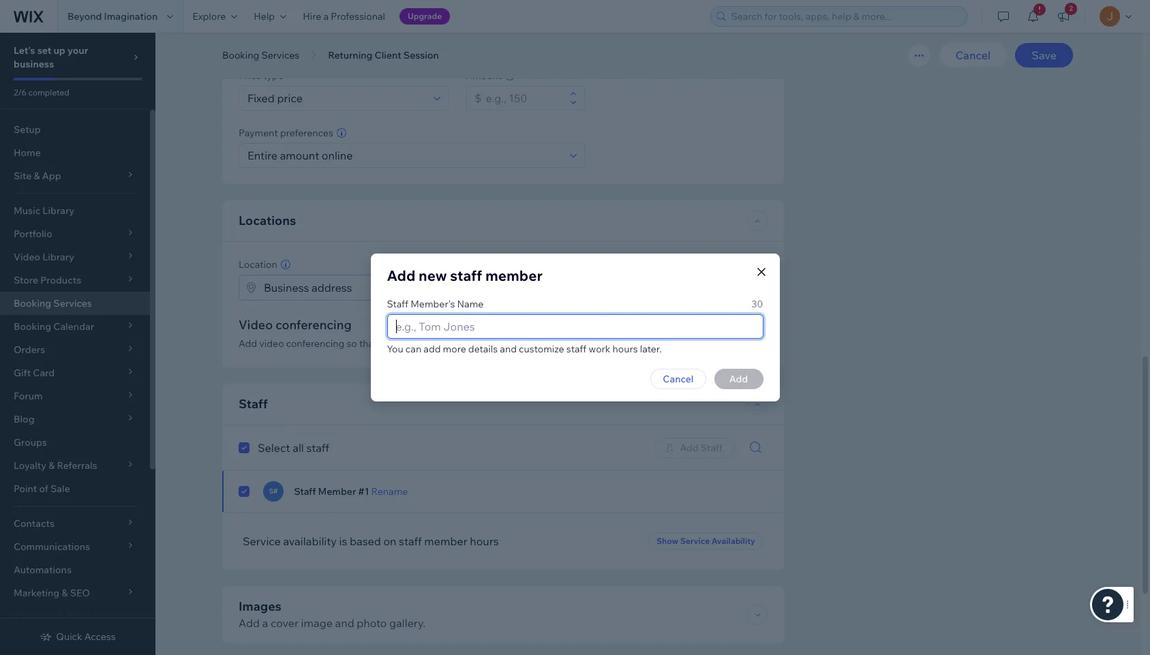 Task type: vqa. For each thing, say whether or not it's contained in the screenshot.
Started
no



Task type: describe. For each thing, give the bounding box(es) containing it.
$
[[475, 91, 482, 105]]

hire a professional
[[303, 10, 385, 23]]

professional
[[331, 10, 385, 23]]

quick
[[56, 631, 82, 643]]

automations
[[14, 564, 72, 577]]

home link
[[0, 141, 150, 164]]

add
[[424, 343, 441, 355]]

music
[[14, 205, 40, 217]]

payment
[[239, 127, 278, 139]]

you
[[387, 343, 404, 355]]

you can add more details and customize staff work hours later.
[[387, 343, 662, 355]]

2/6
[[14, 87, 27, 98]]

staff down staff member's name field
[[567, 343, 587, 355]]

locations
[[239, 213, 296, 229]]

add for add video conferencing so that this service can be offered online.
[[239, 338, 257, 350]]

0 vertical spatial a
[[324, 10, 329, 23]]

price per session
[[239, 41, 337, 57]]

point of sale link
[[0, 478, 150, 501]]

show service availability
[[657, 536, 756, 546]]

point of sale
[[14, 483, 70, 495]]

member's
[[411, 298, 455, 310]]

of
[[39, 483, 48, 495]]

based
[[350, 535, 381, 548]]

home
[[14, 147, 41, 159]]

setup
[[14, 123, 41, 136]]

show service availability button
[[649, 533, 764, 550]]

service availability is based on staff member hours
[[243, 535, 499, 548]]

imagination
[[104, 10, 158, 23]]

staff member's name
[[387, 298, 484, 310]]

staff inside select all staff checkbox
[[307, 441, 330, 455]]

1 vertical spatial conferencing
[[286, 338, 345, 350]]

on
[[384, 535, 397, 548]]

add new staff member
[[387, 267, 543, 284]]

groups
[[14, 437, 47, 449]]

point
[[14, 483, 37, 495]]

online.
[[498, 338, 528, 350]]

client
[[375, 49, 402, 61]]

quick access
[[56, 631, 116, 643]]

and for images
[[335, 616, 355, 630]]

booking services for booking services link
[[14, 297, 92, 310]]

a inside images add a cover image and photo gallery.
[[262, 616, 268, 630]]

quick access button
[[40, 631, 116, 643]]

video
[[239, 317, 273, 333]]

2
[[1070, 4, 1074, 13]]

booking for booking services link
[[14, 297, 51, 310]]

Amount text field
[[482, 87, 566, 110]]

save button
[[1016, 43, 1074, 68]]

hire a professional link
[[295, 0, 394, 33]]

your
[[68, 44, 88, 57]]

video conferencing
[[239, 317, 352, 333]]

help button
[[246, 0, 295, 33]]

is
[[339, 535, 348, 548]]

preferences
[[280, 127, 333, 139]]

that
[[359, 338, 378, 350]]

returning
[[328, 49, 373, 61]]

services for the booking services button
[[262, 49, 300, 61]]

select
[[258, 441, 290, 455]]

2/6 completed
[[14, 87, 69, 98]]

save
[[1032, 48, 1057, 62]]

price type
[[239, 70, 284, 82]]

music library link
[[0, 199, 150, 222]]

booking services button
[[216, 45, 307, 65]]

0 vertical spatial conferencing
[[276, 317, 352, 333]]

more
[[443, 343, 466, 355]]

service inside button
[[681, 536, 710, 546]]

member
[[318, 485, 356, 498]]

and for you
[[500, 343, 517, 355]]

customize
[[519, 343, 565, 355]]

image
[[301, 616, 333, 630]]

automations link
[[0, 559, 150, 582]]

location
[[239, 259, 277, 271]]

address
[[312, 281, 352, 295]]

help
[[254, 10, 275, 23]]

business
[[264, 281, 309, 295]]

business address
[[264, 281, 352, 295]]

cover
[[271, 616, 299, 630]]

price for price type
[[239, 70, 261, 82]]

business
[[14, 58, 54, 70]]

per
[[271, 41, 291, 57]]

returning client session button
[[322, 45, 446, 65]]

music library
[[14, 205, 74, 217]]

s#
[[269, 487, 278, 496]]

price for price per session
[[239, 41, 268, 57]]



Task type: locate. For each thing, give the bounding box(es) containing it.
None checkbox
[[239, 483, 250, 500]]

staff right s#
[[294, 485, 316, 498]]

service
[[398, 338, 430, 350]]

staff right on
[[399, 535, 422, 548]]

booking for the booking services button
[[222, 49, 260, 61]]

2 horizontal spatial staff
[[387, 298, 409, 310]]

1 vertical spatial and
[[335, 616, 355, 630]]

select all staff
[[258, 441, 330, 455]]

let's
[[14, 44, 35, 57]]

0 vertical spatial cancel
[[956, 48, 991, 62]]

price
[[239, 41, 268, 57], [239, 70, 261, 82]]

0 horizontal spatial hours
[[470, 535, 499, 548]]

work
[[589, 343, 611, 355]]

1 vertical spatial price
[[239, 70, 261, 82]]

this
[[380, 338, 396, 350]]

1 horizontal spatial booking
[[222, 49, 260, 61]]

0 horizontal spatial member
[[425, 535, 468, 548]]

0 vertical spatial staff
[[387, 298, 409, 310]]

beyond
[[68, 10, 102, 23]]

set
[[37, 44, 51, 57]]

amount
[[466, 70, 502, 82]]

1 vertical spatial cancel
[[663, 373, 694, 385]]

1 horizontal spatial and
[[500, 343, 517, 355]]

and left photo
[[335, 616, 355, 630]]

services for booking services link
[[53, 297, 92, 310]]

a down images
[[262, 616, 268, 630]]

0 vertical spatial booking
[[222, 49, 260, 61]]

add inside add button
[[737, 328, 756, 340]]

groups link
[[0, 431, 150, 454]]

staff member #1 rename
[[294, 485, 408, 498]]

Payment preferences field
[[244, 144, 566, 167]]

let's set up your business
[[14, 44, 88, 70]]

booking services link
[[0, 292, 150, 315]]

and right details
[[500, 343, 517, 355]]

1 vertical spatial staff
[[239, 396, 268, 412]]

0 vertical spatial price
[[239, 41, 268, 57]]

1 price from the top
[[239, 41, 268, 57]]

1 horizontal spatial service
[[681, 536, 710, 546]]

later.
[[640, 343, 662, 355]]

staff for staff member #1 rename
[[294, 485, 316, 498]]

availability
[[712, 536, 756, 546]]

1 horizontal spatial a
[[324, 10, 329, 23]]

1 horizontal spatial hours
[[613, 343, 638, 355]]

add down video
[[239, 338, 257, 350]]

0 horizontal spatial cancel button
[[651, 369, 706, 390]]

add video conferencing so that this service can be offered online.
[[239, 338, 528, 350]]

0 horizontal spatial can
[[406, 343, 422, 355]]

1 horizontal spatial booking services
[[222, 49, 300, 61]]

1 horizontal spatial services
[[262, 49, 300, 61]]

0 vertical spatial and
[[500, 343, 517, 355]]

Select all staff checkbox
[[239, 440, 330, 456]]

1 vertical spatial hours
[[470, 535, 499, 548]]

up
[[54, 44, 65, 57]]

returning client session
[[328, 49, 439, 61]]

price down the booking services button
[[239, 70, 261, 82]]

0 vertical spatial booking services
[[222, 49, 300, 61]]

hire
[[303, 10, 322, 23]]

upgrade
[[408, 11, 442, 21]]

service right the show
[[681, 536, 710, 546]]

Price type field
[[244, 87, 430, 110]]

can right the you
[[406, 343, 422, 355]]

so
[[347, 338, 357, 350]]

sale
[[50, 483, 70, 495]]

0 vertical spatial cancel button
[[940, 43, 1008, 68]]

1 vertical spatial services
[[53, 297, 92, 310]]

Staff Member's Name field
[[392, 315, 759, 338]]

be
[[450, 338, 462, 350]]

2 button
[[1049, 0, 1079, 33]]

staff up select
[[239, 396, 268, 412]]

add left "new" on the top left
[[387, 267, 416, 284]]

video
[[259, 338, 284, 350]]

add down images
[[239, 616, 260, 630]]

library
[[43, 205, 74, 217]]

1 horizontal spatial can
[[432, 338, 448, 350]]

add for add new staff member
[[387, 267, 416, 284]]

service left "availability"
[[243, 535, 281, 548]]

explore
[[193, 10, 226, 23]]

Search for tools, apps, help & more... field
[[728, 7, 963, 26]]

conferencing down the "video conferencing"
[[286, 338, 345, 350]]

0 vertical spatial services
[[262, 49, 300, 61]]

2 price from the top
[[239, 70, 261, 82]]

offered
[[464, 338, 496, 350]]

0 horizontal spatial a
[[262, 616, 268, 630]]

price left per
[[239, 41, 268, 57]]

conferencing
[[276, 317, 352, 333], [286, 338, 345, 350]]

a right hire
[[324, 10, 329, 23]]

booking
[[222, 49, 260, 61], [14, 297, 51, 310]]

1 horizontal spatial cancel button
[[940, 43, 1008, 68]]

access
[[84, 631, 116, 643]]

conferencing down business address
[[276, 317, 352, 333]]

payment preferences
[[239, 127, 333, 139]]

booking inside the sidebar "element"
[[14, 297, 51, 310]]

#1
[[359, 485, 369, 498]]

rename button
[[372, 485, 408, 498]]

0 horizontal spatial and
[[335, 616, 355, 630]]

all
[[293, 441, 304, 455]]

1 vertical spatial a
[[262, 616, 268, 630]]

1 horizontal spatial cancel
[[956, 48, 991, 62]]

upgrade button
[[400, 8, 450, 25]]

1 vertical spatial booking
[[14, 297, 51, 310]]

30
[[752, 298, 764, 310]]

images
[[239, 599, 282, 614]]

0 vertical spatial member
[[486, 267, 543, 284]]

new
[[419, 267, 447, 284]]

availability
[[283, 535, 337, 548]]

2 vertical spatial staff
[[294, 485, 316, 498]]

can
[[432, 338, 448, 350], [406, 343, 422, 355]]

staff for staff
[[239, 396, 268, 412]]

gallery.
[[390, 616, 426, 630]]

staff
[[387, 298, 409, 310], [239, 396, 268, 412], [294, 485, 316, 498]]

staff
[[450, 267, 482, 284], [567, 343, 587, 355], [307, 441, 330, 455], [399, 535, 422, 548]]

0 horizontal spatial cancel
[[663, 373, 694, 385]]

member
[[486, 267, 543, 284], [425, 535, 468, 548]]

setup link
[[0, 118, 150, 141]]

1 vertical spatial cancel button
[[651, 369, 706, 390]]

1 vertical spatial member
[[425, 535, 468, 548]]

can left the be
[[432, 338, 448, 350]]

0 horizontal spatial booking
[[14, 297, 51, 310]]

name
[[457, 298, 484, 310]]

booking services inside the sidebar "element"
[[14, 297, 92, 310]]

0 horizontal spatial staff
[[239, 396, 268, 412]]

1 horizontal spatial member
[[486, 267, 543, 284]]

services inside the sidebar "element"
[[53, 297, 92, 310]]

add for add
[[737, 328, 756, 340]]

booking services inside button
[[222, 49, 300, 61]]

session
[[293, 41, 337, 57]]

staff left member's
[[387, 298, 409, 310]]

cancel
[[956, 48, 991, 62], [663, 373, 694, 385]]

booking services for the booking services button
[[222, 49, 300, 61]]

and inside images add a cover image and photo gallery.
[[335, 616, 355, 630]]

services inside button
[[262, 49, 300, 61]]

sidebar element
[[0, 33, 156, 656]]

staff right all
[[307, 441, 330, 455]]

add button
[[713, 324, 768, 344]]

1 horizontal spatial staff
[[294, 485, 316, 498]]

add inside images add a cover image and photo gallery.
[[239, 616, 260, 630]]

booking inside button
[[222, 49, 260, 61]]

add down 30
[[737, 328, 756, 340]]

images add a cover image and photo gallery.
[[239, 599, 426, 630]]

0 horizontal spatial service
[[243, 535, 281, 548]]

type
[[263, 70, 284, 82]]

staff for staff member's name
[[387, 298, 409, 310]]

details
[[469, 343, 498, 355]]

0 vertical spatial hours
[[613, 343, 638, 355]]

0 horizontal spatial booking services
[[14, 297, 92, 310]]

service
[[243, 535, 281, 548], [681, 536, 710, 546]]

staff up 'name'
[[450, 267, 482, 284]]

completed
[[28, 87, 69, 98]]

0 horizontal spatial services
[[53, 297, 92, 310]]

photo
[[357, 616, 387, 630]]

1 vertical spatial booking services
[[14, 297, 92, 310]]



